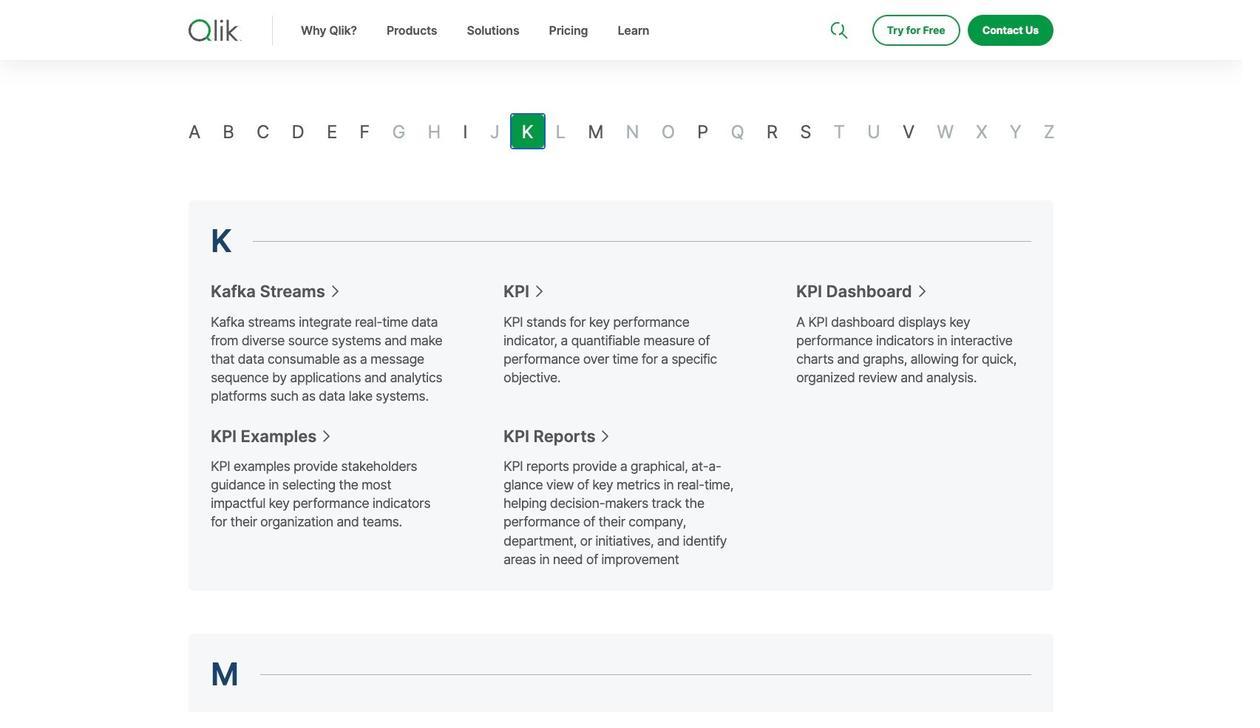 Task type: locate. For each thing, give the bounding box(es) containing it.
support image
[[832, 0, 844, 12]]

login image
[[1007, 0, 1018, 12]]



Task type: describe. For each thing, give the bounding box(es) containing it.
qlik image
[[189, 19, 242, 41]]



Task type: vqa. For each thing, say whether or not it's contained in the screenshot.
VISUALLY
no



